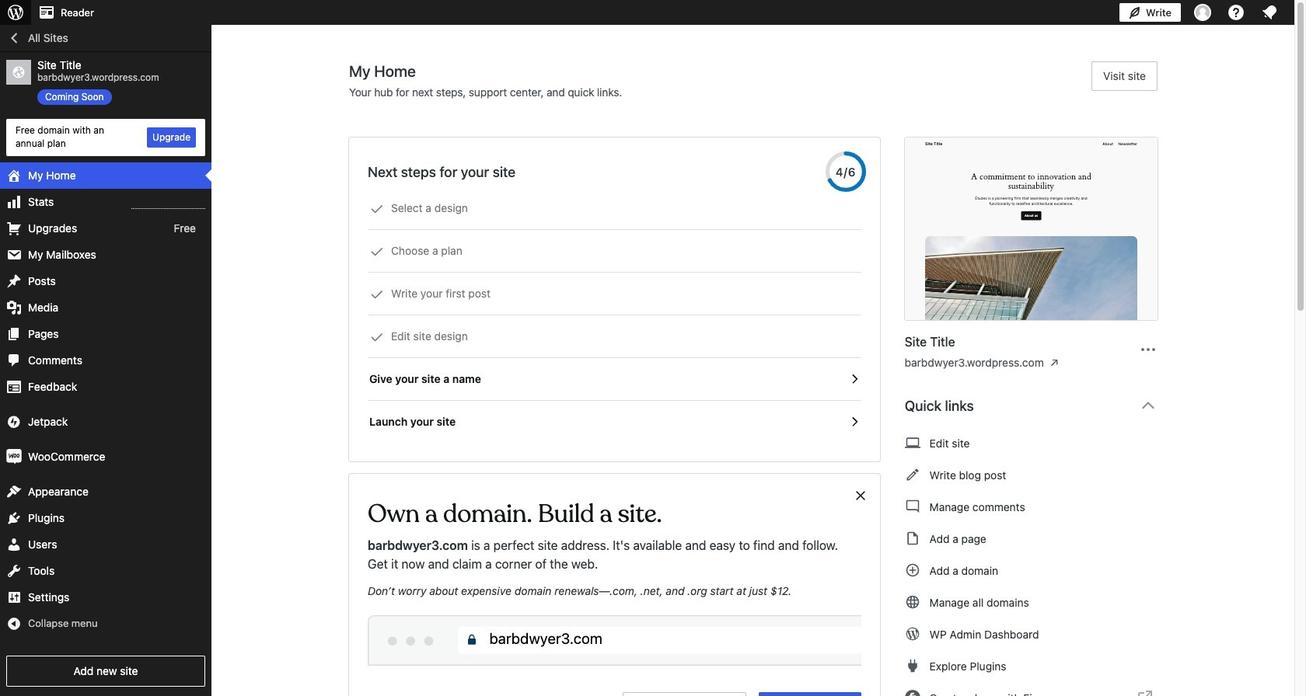 Task type: describe. For each thing, give the bounding box(es) containing it.
laptop image
[[905, 434, 921, 453]]

1 task complete image from the top
[[370, 202, 384, 216]]

launchpad checklist element
[[368, 187, 862, 443]]

insert_drive_file image
[[905, 530, 921, 548]]

2 task complete image from the top
[[370, 245, 384, 259]]

highest hourly views 0 image
[[131, 199, 205, 209]]

manage your notifications image
[[1261, 3, 1280, 22]]

1 task enabled image from the top
[[848, 373, 862, 387]]

mode_comment image
[[905, 498, 921, 516]]

manage your sites image
[[6, 3, 25, 22]]

1 img image from the top
[[6, 414, 22, 430]]

dismiss domain name promotion image
[[854, 487, 868, 506]]



Task type: vqa. For each thing, say whether or not it's contained in the screenshot.
the bottommost Task complete icon
yes



Task type: locate. For each thing, give the bounding box(es) containing it.
task enabled image
[[848, 373, 862, 387], [848, 415, 862, 429]]

2 task enabled image from the top
[[848, 415, 862, 429]]

task complete image
[[370, 202, 384, 216], [370, 245, 384, 259], [370, 331, 384, 345]]

0 vertical spatial img image
[[6, 414, 22, 430]]

1 vertical spatial task complete image
[[370, 245, 384, 259]]

task complete image
[[370, 288, 384, 302]]

more options for site site title image
[[1140, 340, 1158, 359]]

img image
[[6, 414, 22, 430], [6, 449, 22, 465]]

2 img image from the top
[[6, 449, 22, 465]]

1 vertical spatial img image
[[6, 449, 22, 465]]

progress bar
[[826, 152, 866, 192]]

0 vertical spatial task enabled image
[[848, 373, 862, 387]]

edit image
[[905, 466, 921, 485]]

0 vertical spatial task complete image
[[370, 202, 384, 216]]

2 vertical spatial task complete image
[[370, 331, 384, 345]]

1 vertical spatial task enabled image
[[848, 415, 862, 429]]

help image
[[1227, 3, 1246, 22]]

my profile image
[[1195, 4, 1212, 21]]

main content
[[349, 61, 1171, 697]]

3 task complete image from the top
[[370, 331, 384, 345]]

(opens in a new tab) element
[[1051, 355, 1059, 371]]



